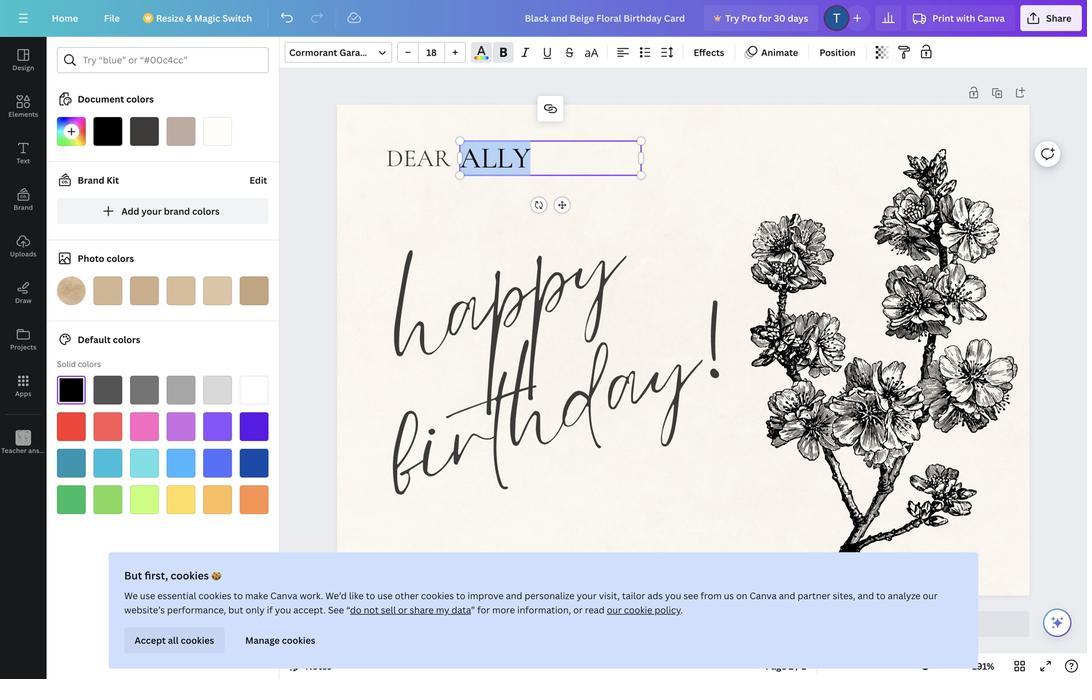Task type: vqa. For each thing, say whether or not it's contained in the screenshot.
old
no



Task type: locate. For each thing, give the bounding box(es) containing it.
add your brand colors button
[[57, 198, 269, 224]]

for inside button
[[759, 12, 772, 24]]

your right "add"
[[142, 205, 162, 218]]

draw
[[15, 296, 32, 305]]

1 horizontal spatial canva
[[750, 590, 777, 602]]

light blue #38b6ff image
[[167, 449, 196, 478]]

1 vertical spatial your
[[577, 590, 597, 602]]

my
[[436, 604, 450, 617]]

sell
[[381, 604, 396, 617]]

on
[[737, 590, 748, 602]]

use up sell
[[378, 590, 393, 602]]

your inside we use essential cookies to make canva work. we'd like to use other cookies to improve and personalize your visit, tailor ads you see from us on canva and partner sites, and to analyze our website's performance, but only if you accept. see "
[[577, 590, 597, 602]]

to up 'but'
[[234, 590, 243, 602]]

colors right brand
[[192, 205, 220, 218]]

0 horizontal spatial brand
[[14, 203, 33, 212]]

we use essential cookies to make canva work. we'd like to use other cookies to improve and personalize your visit, tailor ads you see from us on canva and partner sites, and to analyze our website's performance, but only if you accept. see "
[[124, 590, 938, 617]]

#c2aba0 image
[[167, 117, 196, 146]]

0 horizontal spatial canva
[[270, 590, 298, 602]]

document
[[78, 93, 124, 105]]

royal blue #5271ff image
[[203, 449, 232, 478], [203, 449, 232, 478]]

happy
[[389, 246, 663, 448]]

ads
[[648, 590, 663, 602]]

cobalt blue #004aad image
[[240, 449, 269, 478], [240, 449, 269, 478]]

0 vertical spatial brand
[[78, 174, 104, 186]]

our down visit,
[[607, 604, 622, 617]]

your up the read
[[577, 590, 597, 602]]

brand inside 'button'
[[14, 203, 33, 212]]

1 horizontal spatial our
[[923, 590, 938, 602]]

canva
[[978, 12, 1005, 24], [270, 590, 298, 602], [750, 590, 777, 602]]

0 vertical spatial for
[[759, 12, 772, 24]]

1 left /
[[789, 661, 794, 673]]

colors right default
[[113, 334, 140, 346]]

1 horizontal spatial your
[[577, 590, 597, 602]]

do not sell or share my data link
[[350, 604, 471, 617]]

0 vertical spatial our
[[923, 590, 938, 602]]

for left 30
[[759, 12, 772, 24]]

colors right photo
[[107, 252, 134, 265]]

canva up if
[[270, 590, 298, 602]]

uploads
[[10, 250, 37, 259]]

and up do not sell or share my data " for more information, or read our cookie policy . at the bottom of page
[[506, 590, 523, 602]]

orange #ff914d image
[[240, 486, 269, 515]]

improve
[[468, 590, 504, 602]]

#c6a47f image
[[240, 277, 269, 306]]

but first, cookies 🍪
[[124, 569, 222, 583]]

cookies
[[171, 569, 209, 583], [199, 590, 232, 602], [421, 590, 454, 602], [181, 635, 214, 647], [282, 635, 316, 647]]

notes button
[[285, 656, 337, 677]]

elements
[[8, 110, 38, 119]]

pro
[[742, 12, 757, 24]]

1 horizontal spatial for
[[759, 12, 772, 24]]

yellow #ffde59 image
[[167, 486, 196, 515], [167, 486, 196, 515]]

accept
[[135, 635, 166, 647]]

#e0c4a3 image
[[203, 277, 232, 306], [203, 277, 232, 306]]

but
[[228, 604, 243, 617]]

edit
[[250, 174, 267, 186]]

use up website's on the left bottom of the page
[[140, 590, 155, 602]]

for inside the but first, cookies 🍪 'dialog'
[[477, 604, 490, 617]]

or left the read
[[574, 604, 583, 617]]

purple #8c52ff image
[[203, 413, 232, 442]]

#c2aba0 image
[[167, 117, 196, 146]]

1 or from the left
[[398, 604, 408, 617]]

canva right on
[[750, 590, 777, 602]]

add
[[121, 205, 139, 218]]

bright red #ff3131 image
[[57, 413, 86, 442], [57, 413, 86, 442]]

text
[[17, 157, 30, 165]]

effects button
[[689, 42, 730, 63]]

file
[[104, 12, 120, 24]]

#fffefb image
[[203, 117, 232, 146]]

print
[[933, 12, 954, 24]]

brand
[[164, 205, 190, 218]]

information,
[[517, 604, 571, 617]]

or right sell
[[398, 604, 408, 617]]

make
[[245, 590, 268, 602]]

coral red #ff5757 image
[[94, 413, 122, 442], [94, 413, 122, 442]]

brand up the uploads "button"
[[14, 203, 33, 212]]

light gray #d9d9d9 image
[[203, 376, 232, 405]]

lime #c1ff72 image
[[130, 486, 159, 515], [130, 486, 159, 515]]

manage cookies button
[[235, 628, 326, 654]]

uploads button
[[0, 223, 47, 270]]

cookies right 'all'
[[181, 635, 214, 647]]

2 horizontal spatial and
[[858, 590, 874, 602]]

to right like at the left bottom
[[366, 590, 375, 602]]

share button
[[1021, 5, 1082, 31]]

color range image
[[475, 56, 489, 60]]

1 vertical spatial brand
[[14, 203, 33, 212]]

do
[[350, 604, 362, 617]]

not
[[364, 604, 379, 617]]

for right "
[[477, 604, 490, 617]]

sites,
[[833, 590, 856, 602]]

more
[[493, 604, 515, 617]]

1 vertical spatial our
[[607, 604, 622, 617]]

#ceae89 image
[[130, 277, 159, 306], [130, 277, 159, 306]]

try
[[726, 12, 740, 24]]

black #000000 image
[[57, 376, 86, 405], [57, 376, 86, 405]]

us
[[724, 590, 734, 602]]

1 horizontal spatial or
[[574, 604, 583, 617]]

tailor
[[622, 590, 646, 602]]

2 horizontal spatial canva
[[978, 12, 1005, 24]]

dark gray #545454 image
[[94, 376, 122, 405]]

0 horizontal spatial your
[[142, 205, 162, 218]]

and left partner
[[779, 590, 796, 602]]

you right if
[[275, 604, 291, 617]]

apps button
[[0, 363, 47, 410]]

you up policy
[[665, 590, 682, 602]]

your
[[142, 205, 162, 218], [577, 590, 597, 602]]

canva right with
[[978, 12, 1005, 24]]

0 horizontal spatial and
[[506, 590, 523, 602]]

2 or from the left
[[574, 604, 583, 617]]

canva inside dropdown button
[[978, 12, 1005, 24]]

colors for solid colors
[[78, 359, 101, 370]]

cormorant garamond
[[289, 46, 386, 59]]

0 horizontal spatial our
[[607, 604, 622, 617]]

like
[[349, 590, 364, 602]]

our right analyze
[[923, 590, 938, 602]]

dark gray #545454 image
[[94, 376, 122, 405]]

teacher answer keys
[[1, 447, 67, 455]]

work.
[[300, 590, 323, 602]]

1 right /
[[802, 661, 807, 673]]

cookies down 🍪
[[199, 590, 232, 602]]

cookie
[[624, 604, 653, 617]]

0 vertical spatial your
[[142, 205, 162, 218]]

manage
[[245, 635, 280, 647]]

0 horizontal spatial 1
[[789, 661, 794, 673]]

brand for brand kit
[[78, 174, 104, 186]]

1 vertical spatial you
[[275, 604, 291, 617]]

group
[[397, 42, 466, 63]]

try pro for 30 days
[[726, 12, 809, 24]]

turquoise blue #5ce1e6 image
[[130, 449, 159, 478], [130, 449, 159, 478]]

to left analyze
[[877, 590, 886, 602]]

1 horizontal spatial use
[[378, 590, 393, 602]]

colors
[[126, 93, 154, 105], [192, 205, 220, 218], [107, 252, 134, 265], [113, 334, 140, 346], [78, 359, 101, 370]]

.
[[681, 604, 683, 617]]

#dabc9a image
[[167, 277, 196, 306]]

191%
[[973, 661, 995, 673]]

;
[[22, 448, 24, 455]]

0 horizontal spatial use
[[140, 590, 155, 602]]

your inside button
[[142, 205, 162, 218]]

gray #a6a6a6 image
[[167, 376, 196, 405]]

colors for default colors
[[113, 334, 140, 346]]

add a new color image
[[57, 117, 86, 146], [57, 117, 86, 146]]

solid
[[57, 359, 76, 370]]

gray #737373 image
[[130, 376, 159, 405]]

colors for document colors
[[126, 93, 154, 105]]

and right the sites,
[[858, 590, 874, 602]]

resize
[[156, 12, 184, 24]]

light gray #d9d9d9 image
[[203, 376, 232, 405]]

1 vertical spatial for
[[477, 604, 490, 617]]

&
[[186, 12, 192, 24]]

print with canva button
[[907, 5, 1016, 31]]

magenta #cb6ce6 image
[[167, 413, 196, 442]]

magenta #cb6ce6 image
[[167, 413, 196, 442]]

#3d3b3a image
[[130, 117, 159, 146], [130, 117, 159, 146]]

to up "data"
[[456, 590, 466, 602]]

our cookie policy link
[[607, 604, 681, 617]]

0 horizontal spatial or
[[398, 604, 408, 617]]

you
[[665, 590, 682, 602], [275, 604, 291, 617]]

1
[[789, 661, 794, 673], [802, 661, 807, 673]]

aqua blue #0cc0df image
[[94, 449, 122, 478], [94, 449, 122, 478]]

we
[[124, 590, 138, 602]]

all
[[168, 635, 179, 647]]

1 horizontal spatial 1
[[802, 661, 807, 673]]

pink #ff66c4 image
[[130, 413, 159, 442]]

brand left kit
[[78, 174, 104, 186]]

colors right solid
[[78, 359, 101, 370]]

#000000 image
[[94, 117, 122, 146]]

to
[[234, 590, 243, 602], [366, 590, 375, 602], [456, 590, 466, 602], [877, 590, 886, 602]]

Design title text field
[[515, 5, 699, 31]]

or
[[398, 604, 408, 617], [574, 604, 583, 617]]

colors right the document
[[126, 93, 154, 105]]

2 1 from the left
[[802, 661, 807, 673]]

1 horizontal spatial and
[[779, 590, 796, 602]]

1 horizontal spatial you
[[665, 590, 682, 602]]

gray #a6a6a6 image
[[167, 376, 196, 405]]

0 vertical spatial you
[[665, 590, 682, 602]]

dark turquoise #0097b2 image
[[57, 449, 86, 478], [57, 449, 86, 478]]

we'd
[[326, 590, 347, 602]]

gray #737373 image
[[130, 376, 159, 405]]

draw button
[[0, 270, 47, 317]]

1 horizontal spatial brand
[[78, 174, 104, 186]]

projects button
[[0, 317, 47, 363]]

peach #ffbd59 image
[[203, 486, 232, 515], [203, 486, 232, 515]]

cookies up essential
[[171, 569, 209, 583]]

purple #8c52ff image
[[203, 413, 232, 442]]

pink #ff66c4 image
[[130, 413, 159, 442]]

grass green #7ed957 image
[[94, 486, 122, 515], [94, 486, 122, 515]]

"
[[346, 604, 350, 617]]

0 horizontal spatial for
[[477, 604, 490, 617]]

animate
[[762, 46, 799, 59]]

apps
[[15, 390, 31, 398]]



Task type: describe. For each thing, give the bounding box(es) containing it.
white #ffffff image
[[240, 376, 269, 405]]

file button
[[94, 5, 130, 31]]

2 and from the left
[[779, 590, 796, 602]]

ALLY text field
[[460, 140, 641, 176]]

brand button
[[0, 177, 47, 223]]

🍪
[[211, 569, 222, 583]]

accept.
[[294, 604, 326, 617]]

magic
[[194, 12, 220, 24]]

photo colors
[[78, 252, 134, 265]]

1 to from the left
[[234, 590, 243, 602]]

keys
[[53, 447, 67, 455]]

1 and from the left
[[506, 590, 523, 602]]

light blue #38b6ff image
[[167, 449, 196, 478]]

read
[[585, 604, 605, 617]]

cookies up my
[[421, 590, 454, 602]]

elements button
[[0, 84, 47, 130]]

green #00bf63 image
[[57, 486, 86, 515]]

green #00bf63 image
[[57, 486, 86, 515]]

from
[[701, 590, 722, 602]]

personalize
[[525, 590, 575, 602]]

policy
[[655, 604, 681, 617]]

main menu bar
[[0, 0, 1088, 37]]

see
[[328, 604, 344, 617]]

1 1 from the left
[[789, 661, 794, 673]]

manage cookies
[[245, 635, 316, 647]]

#c6a47f image
[[240, 277, 269, 306]]

brand for brand
[[14, 203, 33, 212]]

accept all cookies button
[[124, 628, 225, 654]]

#d4b592 image
[[94, 277, 122, 306]]

1 use from the left
[[140, 590, 155, 602]]

resize & magic switch button
[[135, 5, 263, 31]]

switch
[[223, 12, 252, 24]]

effects
[[694, 46, 725, 59]]

kit
[[107, 174, 119, 186]]

orange #ff914d image
[[240, 486, 269, 515]]

canva assistant image
[[1050, 616, 1066, 631]]

#d4b592 image
[[94, 277, 122, 306]]

3 to from the left
[[456, 590, 466, 602]]

birthday!
[[389, 336, 778, 579]]

home
[[52, 12, 78, 24]]

resize & magic switch
[[156, 12, 252, 24]]

other
[[395, 590, 419, 602]]

days
[[788, 12, 809, 24]]

colors inside add your brand colors button
[[192, 205, 220, 218]]

"
[[471, 604, 475, 617]]

but first, cookies 🍪 dialog
[[109, 553, 979, 669]]

only
[[246, 604, 265, 617]]

default colors
[[78, 334, 140, 346]]

violet #5e17eb image
[[240, 413, 269, 442]]

with
[[957, 12, 976, 24]]

default
[[78, 334, 111, 346]]

0 horizontal spatial you
[[275, 604, 291, 617]]

performance,
[[167, 604, 226, 617]]

cormorant
[[289, 46, 338, 59]]

colors for photo colors
[[107, 252, 134, 265]]

/
[[796, 661, 800, 673]]

#dabc9a image
[[167, 277, 196, 306]]

answer
[[28, 447, 51, 455]]

essential
[[158, 590, 196, 602]]

accept all cookies
[[135, 635, 214, 647]]

do not sell or share my data " for more information, or read our cookie policy .
[[350, 604, 683, 617]]

color range image
[[475, 56, 489, 60]]

text button
[[0, 130, 47, 177]]

add your brand colors
[[121, 205, 220, 218]]

cookies up "notes" dropdown button
[[282, 635, 316, 647]]

projects
[[10, 343, 37, 352]]

notes
[[306, 661, 332, 673]]

Try "blue" or "#00c4cc" search field
[[83, 48, 260, 73]]

4 to from the left
[[877, 590, 886, 602]]

3 and from the left
[[858, 590, 874, 602]]

data
[[452, 604, 471, 617]]

2 to from the left
[[366, 590, 375, 602]]

analyze
[[888, 590, 921, 602]]

document colors
[[78, 93, 154, 105]]

but
[[124, 569, 142, 583]]

share
[[1047, 12, 1072, 24]]

2 use from the left
[[378, 590, 393, 602]]

dear
[[386, 144, 451, 173]]

teacher
[[1, 447, 27, 455]]

position button
[[815, 42, 861, 63]]

page 1 / 1
[[766, 661, 807, 673]]

30
[[774, 12, 786, 24]]

our inside we use essential cookies to make canva work. we'd like to use other cookies to improve and personalize your visit, tailor ads you see from us on canva and partner sites, and to analyze our website's performance, but only if you accept. see "
[[923, 590, 938, 602]]

#000000 image
[[94, 117, 122, 146]]

share
[[410, 604, 434, 617]]

website's
[[124, 604, 165, 617]]

191% button
[[963, 656, 1005, 677]]

see
[[684, 590, 699, 602]]

white #ffffff image
[[240, 376, 269, 405]]

cormorant garamond button
[[285, 42, 392, 63]]

print with canva
[[933, 12, 1005, 24]]

try pro for 30 days button
[[704, 5, 819, 31]]

edit button
[[248, 167, 269, 193]]

#fffefb image
[[203, 117, 232, 146]]

first,
[[145, 569, 168, 583]]

– – number field
[[423, 46, 441, 59]]

photo
[[78, 252, 104, 265]]

page
[[766, 661, 787, 673]]

side panel tab list
[[0, 37, 67, 467]]

design
[[12, 63, 34, 72]]

violet #5e17eb image
[[240, 413, 269, 442]]



